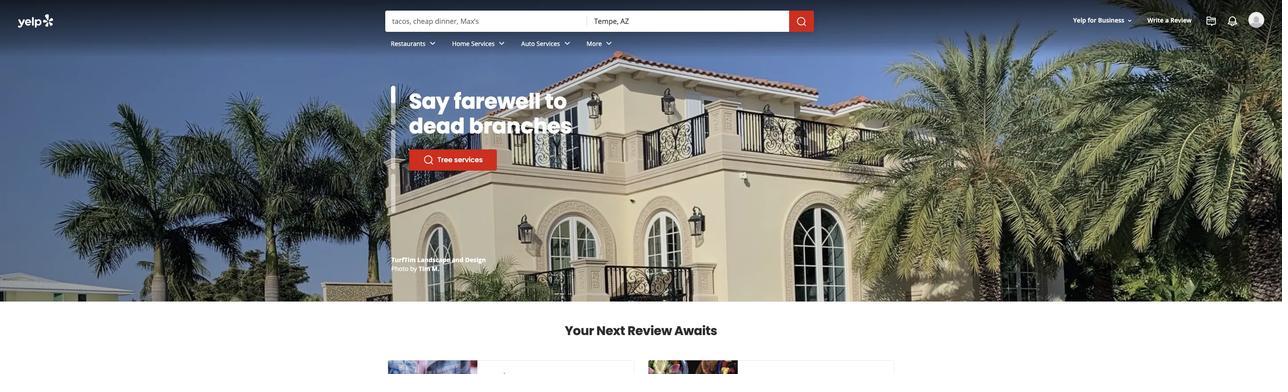 Task type: describe. For each thing, give the bounding box(es) containing it.
auto services
[[521, 39, 560, 48]]

24 chevron down v2 image for auto services
[[562, 38, 573, 49]]

turftim
[[391, 256, 416, 264]]

m.
[[432, 265, 440, 273]]

tim m. link
[[419, 265, 440, 273]]

tree services link
[[409, 150, 497, 171]]

your
[[565, 323, 594, 340]]

none search field inside search box
[[385, 11, 816, 32]]

none field near
[[594, 16, 782, 26]]

tree services
[[437, 155, 483, 165]]

business categories element
[[384, 32, 1265, 58]]

24 chevron down v2 image for home services
[[497, 38, 507, 49]]

photo
[[391, 265, 409, 273]]

more link
[[580, 32, 622, 58]]

16 chevron down v2 image
[[1126, 17, 1133, 24]]

tree
[[437, 155, 453, 165]]

yelp for business button
[[1070, 13, 1137, 29]]

auto
[[521, 39, 535, 48]]

photo of snooze, an a.m. eatery image
[[648, 361, 738, 375]]

farewell
[[454, 87, 541, 116]]

a
[[1166, 16, 1169, 25]]

Find text field
[[392, 16, 580, 26]]

home services link
[[445, 32, 514, 58]]

more
[[587, 39, 602, 48]]

dead
[[409, 112, 465, 141]]

to
[[545, 87, 567, 116]]

24 chevron down v2 image for more
[[604, 38, 614, 49]]

restaurants
[[391, 39, 426, 48]]

landscape
[[417, 256, 450, 264]]

business
[[1098, 16, 1125, 25]]



Task type: locate. For each thing, give the bounding box(es) containing it.
review inside write a review link
[[1171, 16, 1192, 25]]

24 chevron down v2 image for restaurants
[[427, 38, 438, 49]]

user actions element
[[1066, 11, 1277, 66]]

24 search v2 image
[[423, 155, 434, 166]]

awaits
[[675, 323, 717, 340]]

design
[[465, 256, 486, 264]]

turftim landscape and design photo by tim m.
[[391, 256, 486, 273]]

24 chevron down v2 image right "restaurants"
[[427, 38, 438, 49]]

24 chevron down v2 image left auto
[[497, 38, 507, 49]]

2 24 chevron down v2 image from the left
[[497, 38, 507, 49]]

photo of postino annex image
[[388, 361, 477, 375]]

yelp
[[1074, 16, 1086, 25]]

2 24 chevron down v2 image from the left
[[604, 38, 614, 49]]

2 services from the left
[[537, 39, 560, 48]]

write a review link
[[1144, 13, 1196, 29]]

review
[[1171, 16, 1192, 25], [628, 323, 672, 340]]

services for auto services
[[537, 39, 560, 48]]

auto services link
[[514, 32, 580, 58]]

select slide image
[[391, 66, 395, 105]]

0 horizontal spatial review
[[628, 323, 672, 340]]

None search field
[[0, 0, 1282, 66]]

2 none field from the left
[[594, 16, 782, 26]]

explore banner section banner
[[0, 0, 1282, 302]]

24 chevron down v2 image right more
[[604, 38, 614, 49]]

1 services from the left
[[471, 39, 495, 48]]

review right next
[[628, 323, 672, 340]]

by
[[410, 265, 417, 273]]

None search field
[[385, 11, 816, 32]]

none field find
[[392, 16, 580, 26]]

services for home services
[[471, 39, 495, 48]]

home services
[[452, 39, 495, 48]]

1 horizontal spatial 24 chevron down v2 image
[[497, 38, 507, 49]]

1 vertical spatial review
[[628, 323, 672, 340]]

write a review
[[1148, 16, 1192, 25]]

bjord u. image
[[1249, 12, 1265, 28]]

24 chevron down v2 image inside more "link"
[[604, 38, 614, 49]]

24 chevron down v2 image right auto services on the left of the page
[[562, 38, 573, 49]]

Near text field
[[594, 16, 782, 26]]

restaurants link
[[384, 32, 445, 58]]

next
[[597, 323, 625, 340]]

for
[[1088, 16, 1097, 25]]

notifications image
[[1227, 16, 1238, 27]]

0 horizontal spatial 24 chevron down v2 image
[[427, 38, 438, 49]]

tim
[[419, 265, 430, 273]]

24 chevron down v2 image inside auto services link
[[562, 38, 573, 49]]

services
[[471, 39, 495, 48], [537, 39, 560, 48]]

yelp for business
[[1074, 16, 1125, 25]]

services inside auto services link
[[537, 39, 560, 48]]

search image
[[796, 16, 807, 27]]

none search field containing yelp for business
[[0, 0, 1282, 66]]

0 horizontal spatial 24 chevron down v2 image
[[562, 38, 573, 49]]

home
[[452, 39, 470, 48]]

24 chevron down v2 image
[[427, 38, 438, 49], [497, 38, 507, 49]]

1 24 chevron down v2 image from the left
[[562, 38, 573, 49]]

0 horizontal spatial services
[[471, 39, 495, 48]]

24 chevron down v2 image
[[562, 38, 573, 49], [604, 38, 614, 49]]

1 24 chevron down v2 image from the left
[[427, 38, 438, 49]]

review for a
[[1171, 16, 1192, 25]]

say farewell to dead branches
[[409, 87, 572, 141]]

branches
[[469, 112, 572, 141]]

None field
[[392, 16, 580, 26], [594, 16, 782, 26]]

24 chevron down v2 image inside home services link
[[497, 38, 507, 49]]

services
[[454, 155, 483, 165]]

projects image
[[1206, 16, 1217, 27]]

0 vertical spatial review
[[1171, 16, 1192, 25]]

say
[[409, 87, 449, 116]]

24 chevron down v2 image inside the restaurants link
[[427, 38, 438, 49]]

1 horizontal spatial services
[[537, 39, 560, 48]]

and
[[452, 256, 464, 264]]

1 none field from the left
[[392, 16, 580, 26]]

1 horizontal spatial review
[[1171, 16, 1192, 25]]

0 horizontal spatial none field
[[392, 16, 580, 26]]

1 horizontal spatial 24 chevron down v2 image
[[604, 38, 614, 49]]

turftim landscape and design link
[[391, 256, 486, 264]]

services right auto
[[537, 39, 560, 48]]

review for next
[[628, 323, 672, 340]]

services right home on the left top of the page
[[471, 39, 495, 48]]

review right a
[[1171, 16, 1192, 25]]

1 horizontal spatial none field
[[594, 16, 782, 26]]

services inside home services link
[[471, 39, 495, 48]]

write
[[1148, 16, 1164, 25]]

your next review awaits
[[565, 323, 717, 340]]



Task type: vqa. For each thing, say whether or not it's contained in the screenshot.
second field from left
yes



